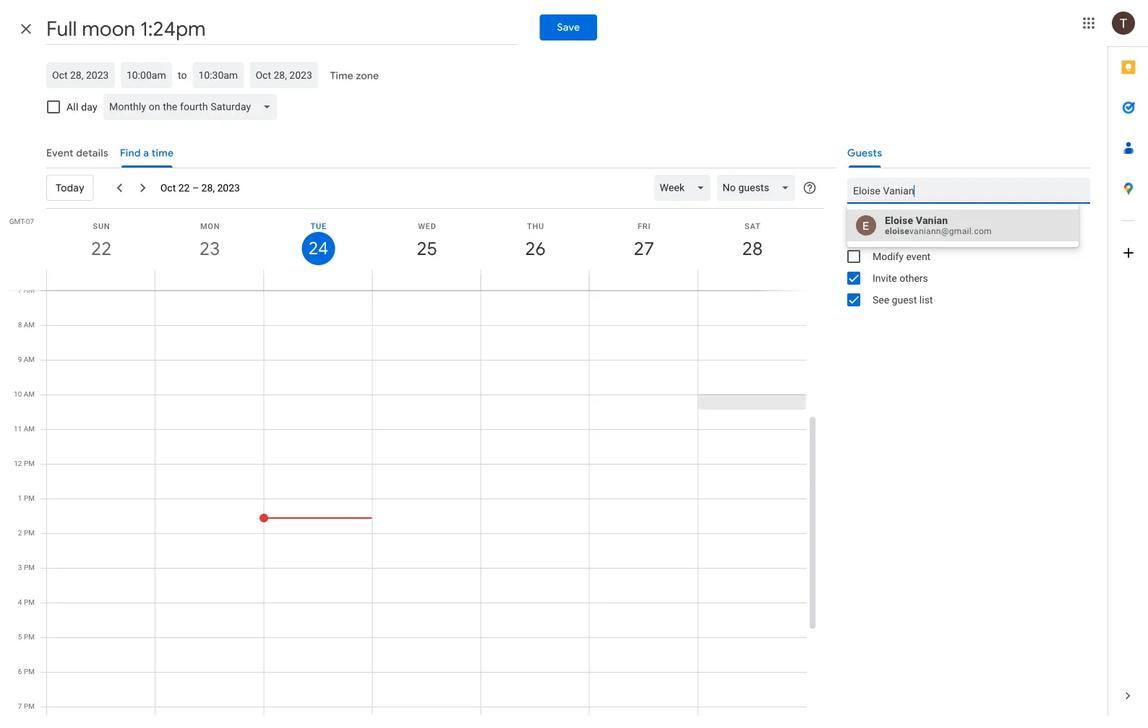 Task type: locate. For each thing, give the bounding box(es) containing it.
mon
[[200, 222, 220, 231]]

guest permissions
[[848, 229, 932, 241]]

–
[[192, 182, 199, 194]]

pm right "5"
[[24, 633, 35, 642]]

22
[[178, 182, 190, 194], [90, 237, 111, 261]]

4 pm from the top
[[24, 564, 35, 572]]

22 for sun 22
[[90, 237, 111, 261]]

monday, october 23 element
[[193, 232, 227, 265]]

oct
[[160, 182, 176, 194]]

7 pm from the top
[[24, 668, 35, 677]]

1
[[18, 494, 22, 503]]

3 pm
[[18, 564, 35, 572]]

3 am from the top
[[24, 355, 35, 364]]

2 am from the top
[[24, 321, 35, 329]]

pm for 12 pm
[[24, 460, 35, 468]]

10am to 10:30am. no conflicts. october 28, 2023 slider
[[699, 394, 806, 410]]

tab list
[[1109, 47, 1148, 676]]

am right 8
[[24, 321, 35, 329]]

cell
[[47, 47, 156, 717], [156, 47, 264, 717], [259, 47, 373, 717], [373, 47, 481, 717], [481, 47, 590, 717], [590, 47, 699, 717], [699, 47, 807, 717]]

am right 9
[[24, 355, 35, 364]]

2 pm from the top
[[24, 494, 35, 503]]

End date text field
[[256, 67, 313, 84]]

4 am from the top
[[24, 390, 35, 399]]

pm right 4
[[24, 598, 35, 607]]

am for 11 am
[[24, 425, 35, 434]]

am
[[24, 286, 35, 295], [24, 321, 35, 329], [24, 355, 35, 364], [24, 390, 35, 399], [24, 425, 35, 434]]

am up 8 am
[[24, 286, 35, 295]]

sun
[[93, 222, 110, 231]]

eloise
[[885, 215, 914, 226]]

guest
[[892, 294, 917, 306]]

3 pm from the top
[[24, 529, 35, 538]]

thu 26
[[524, 222, 545, 261]]

1 cell from the left
[[47, 47, 156, 717]]

modify event
[[873, 251, 931, 263]]

all day
[[67, 101, 98, 113]]

25 column header
[[372, 209, 481, 290]]

am for 10 am
[[24, 390, 35, 399]]

9 am
[[18, 355, 35, 364]]

22 inside column header
[[90, 237, 111, 261]]

pm for 6 pm
[[24, 668, 35, 677]]

Start date text field
[[52, 67, 109, 84]]

pm for 1 pm
[[24, 494, 35, 503]]

12
[[14, 460, 22, 468]]

8 pm from the top
[[24, 703, 35, 711]]

07
[[26, 217, 34, 226]]

6
[[18, 668, 22, 677]]

None field
[[103, 94, 283, 120], [654, 175, 717, 201], [717, 175, 801, 201], [103, 94, 283, 120], [654, 175, 717, 201], [717, 175, 801, 201]]

2 7 from the top
[[18, 703, 22, 711]]

save button
[[540, 14, 597, 41]]

1 vertical spatial 22
[[90, 237, 111, 261]]

Guests text field
[[853, 178, 1085, 204]]

7 up 8
[[18, 286, 22, 295]]

2 pm
[[18, 529, 35, 538]]

3
[[18, 564, 22, 572]]

3 cell from the left
[[259, 47, 373, 717]]

2023
[[217, 182, 240, 194]]

mon 23
[[199, 222, 220, 261]]

24
[[308, 237, 328, 260]]

save
[[557, 21, 580, 34]]

Start time text field
[[127, 67, 166, 84]]

to
[[178, 69, 187, 81]]

sat 28
[[742, 222, 762, 261]]

event
[[907, 251, 931, 263]]

0 vertical spatial 7
[[18, 286, 22, 295]]

22 left the –
[[178, 182, 190, 194]]

vanian
[[916, 215, 948, 226]]

pm right 6
[[24, 668, 35, 677]]

saturday, october 28 element
[[736, 232, 769, 265]]

1 horizontal spatial 22
[[178, 182, 190, 194]]

1 pm from the top
[[24, 460, 35, 468]]

pm down 6 pm
[[24, 703, 35, 711]]

thursday, october 26 element
[[519, 232, 552, 265]]

pm right 12
[[24, 460, 35, 468]]

Title text field
[[46, 13, 517, 45]]

7
[[18, 286, 22, 295], [18, 703, 22, 711]]

am right 11
[[24, 425, 35, 434]]

fri
[[638, 222, 651, 231]]

eloise vanian list box
[[848, 210, 1079, 242]]

pm
[[24, 460, 35, 468], [24, 494, 35, 503], [24, 529, 35, 538], [24, 564, 35, 572], [24, 598, 35, 607], [24, 633, 35, 642], [24, 668, 35, 677], [24, 703, 35, 711]]

1 am from the top
[[24, 286, 35, 295]]

grid
[[0, 47, 819, 717]]

today
[[56, 182, 84, 195]]

9
[[18, 355, 22, 364]]

5 pm
[[18, 633, 35, 642]]

7 down 6
[[18, 703, 22, 711]]

fri 27
[[633, 222, 654, 261]]

23
[[199, 237, 219, 261]]

5 pm from the top
[[24, 598, 35, 607]]

pm right 2
[[24, 529, 35, 538]]

am right 10
[[24, 390, 35, 399]]

sat
[[745, 222, 761, 231]]

vaniann@gmail.com
[[910, 226, 992, 236]]

25
[[416, 237, 436, 261]]

28,
[[201, 182, 215, 194]]

wed 25
[[416, 222, 437, 261]]

1 vertical spatial 7
[[18, 703, 22, 711]]

tue 24
[[308, 222, 328, 260]]

26
[[524, 237, 545, 261]]

oct 22 – 28, 2023
[[160, 182, 240, 194]]

0 vertical spatial 22
[[178, 182, 190, 194]]

22 down sun
[[90, 237, 111, 261]]

group
[[836, 224, 1091, 311]]

1 7 from the top
[[18, 286, 22, 295]]

6 pm from the top
[[24, 633, 35, 642]]

2
[[18, 529, 22, 538]]

permissions
[[876, 229, 932, 241]]

10 am
[[14, 390, 35, 399]]

pm right 3
[[24, 564, 35, 572]]

row
[[41, 47, 807, 717]]

thu
[[527, 222, 545, 231]]

22 inside navigation toolbar
[[178, 182, 190, 194]]

28
[[742, 237, 762, 261]]

0 horizontal spatial 22
[[90, 237, 111, 261]]

pm for 5 pm
[[24, 633, 35, 642]]

pm right 1
[[24, 494, 35, 503]]

22 column header
[[46, 209, 156, 290]]

gmt-
[[9, 217, 26, 226]]

wednesday, october 25 element
[[410, 232, 444, 265]]

5 am from the top
[[24, 425, 35, 434]]

pm for 7 pm
[[24, 703, 35, 711]]



Task type: vqa. For each thing, say whether or not it's contained in the screenshot.


Task type: describe. For each thing, give the bounding box(es) containing it.
pm for 2 pm
[[24, 529, 35, 538]]

am for 8 am
[[24, 321, 35, 329]]

sun 22
[[90, 222, 111, 261]]

12 pm
[[14, 460, 35, 468]]

eloise
[[885, 226, 910, 236]]

time
[[330, 69, 353, 82]]

others
[[900, 272, 928, 284]]

guest
[[848, 229, 874, 241]]

sunday, october 22 element
[[85, 232, 118, 265]]

6 cell from the left
[[590, 47, 699, 717]]

7 for 7 am
[[18, 286, 22, 295]]

tuesday, october 24, today element
[[302, 232, 335, 265]]

4
[[18, 598, 22, 607]]

28 column header
[[698, 209, 807, 290]]

navigation toolbar
[[46, 168, 824, 209]]

22 for oct 22 – 28, 2023
[[178, 182, 190, 194]]

grid containing 22
[[0, 47, 819, 717]]

5 cell from the left
[[481, 47, 590, 717]]

wed
[[418, 222, 437, 231]]

list
[[920, 294, 933, 306]]

am for 9 am
[[24, 355, 35, 364]]

4 cell from the left
[[373, 47, 481, 717]]

invite others
[[873, 272, 928, 284]]

11
[[14, 425, 22, 434]]

27
[[633, 237, 654, 261]]

11 am
[[14, 425, 35, 434]]

10
[[14, 390, 22, 399]]

pm for 4 pm
[[24, 598, 35, 607]]

eloise vanian eloise vaniann@gmail.com
[[885, 215, 992, 236]]

7 cell from the left
[[699, 47, 807, 717]]

invite
[[873, 272, 897, 284]]

time zone
[[330, 69, 379, 82]]

End time text field
[[198, 67, 238, 84]]

7 am
[[18, 286, 35, 295]]

2 cell from the left
[[156, 47, 264, 717]]

modify
[[873, 251, 904, 263]]

see guest list
[[873, 294, 933, 306]]

tue
[[311, 222, 327, 231]]

5
[[18, 633, 22, 642]]

4 pm
[[18, 598, 35, 607]]

1 pm
[[18, 494, 35, 503]]

friday, october 27 element
[[628, 232, 661, 265]]

group containing guest permissions
[[836, 224, 1091, 311]]

7 for 7 pm
[[18, 703, 22, 711]]

27 column header
[[589, 209, 699, 290]]

6 pm
[[18, 668, 35, 677]]

26 column header
[[481, 209, 590, 290]]

23 column header
[[155, 209, 264, 290]]

today button
[[46, 171, 94, 205]]

gmt-07
[[9, 217, 34, 226]]

day
[[81, 101, 98, 113]]

24 column header
[[263, 209, 373, 290]]

all
[[67, 101, 78, 113]]

time zone button
[[324, 63, 385, 89]]

8
[[18, 321, 22, 329]]

zone
[[356, 69, 379, 82]]

see
[[873, 294, 890, 306]]

8 am
[[18, 321, 35, 329]]

pm for 3 pm
[[24, 564, 35, 572]]

7 pm
[[18, 703, 35, 711]]

am for 7 am
[[24, 286, 35, 295]]



